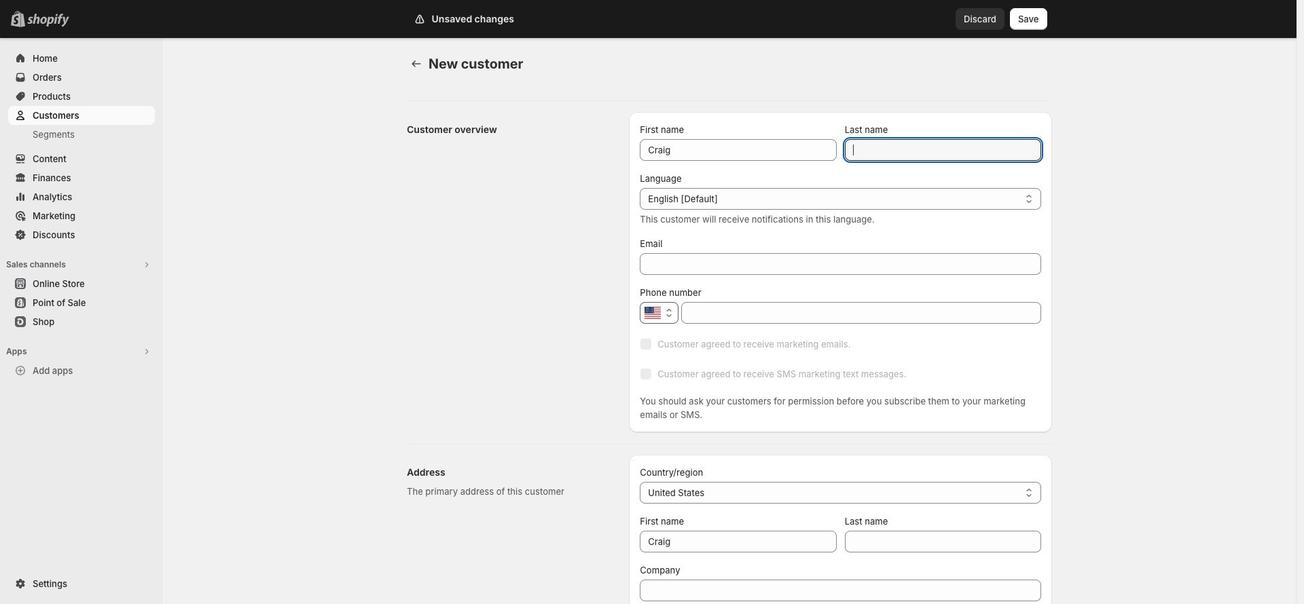 Task type: vqa. For each thing, say whether or not it's contained in the screenshot.
email field
yes



Task type: describe. For each thing, give the bounding box(es) containing it.
united states (+1) image
[[645, 307, 661, 319]]



Task type: locate. For each thing, give the bounding box(es) containing it.
shopify image
[[30, 14, 72, 27]]

None text field
[[640, 139, 837, 161], [845, 139, 1041, 161], [681, 302, 1041, 324], [640, 531, 837, 553], [845, 531, 1041, 553], [640, 580, 1041, 602], [640, 139, 837, 161], [845, 139, 1041, 161], [681, 302, 1041, 324], [640, 531, 837, 553], [845, 531, 1041, 553], [640, 580, 1041, 602]]

None email field
[[640, 253, 1041, 275]]



